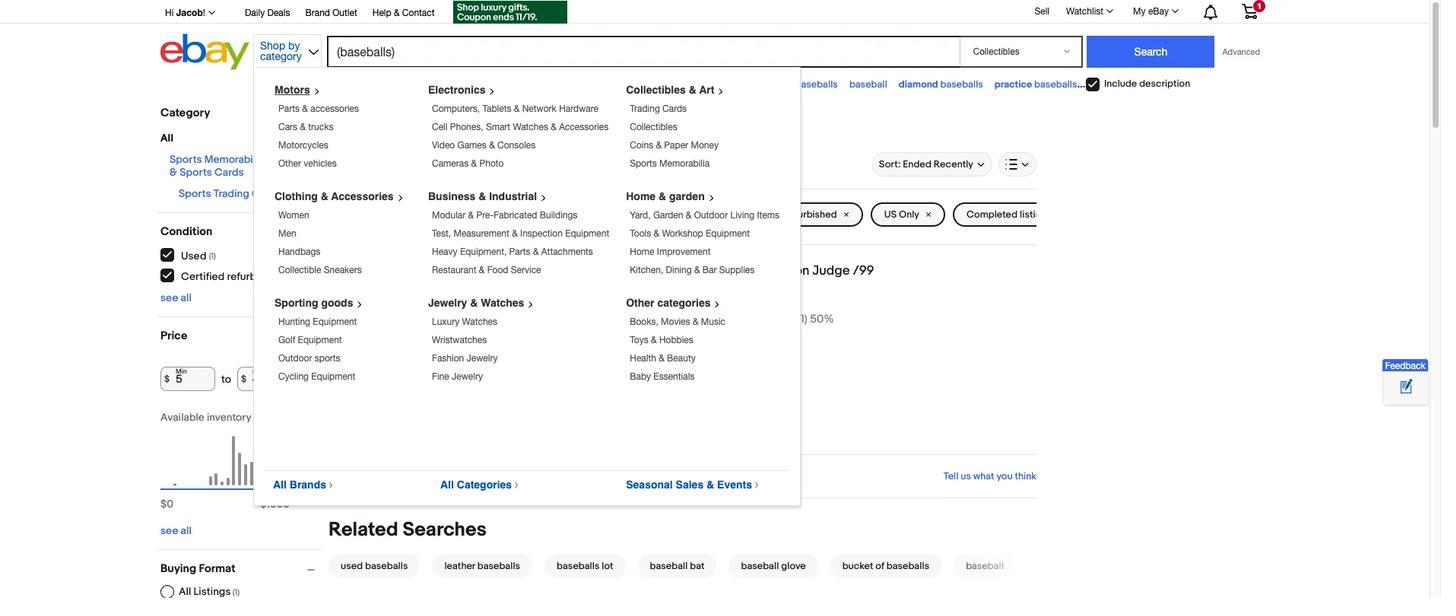 Task type: describe. For each thing, give the bounding box(es) containing it.
baseball bat inside "link"
[[650, 560, 705, 572]]

watches inside computers, tablets & network hardware cell phones, smart watches & accessories video games & consoles cameras & photo
[[513, 122, 549, 132]]

other inside parts & accessories cars & trucks motorcycles other vehicles
[[278, 158, 301, 169]]

all categories link
[[441, 479, 525, 491]]

returns
[[473, 208, 507, 221]]

think
[[1015, 470, 1037, 483]]

garden
[[670, 190, 705, 202]]

0 horizontal spatial bat
[[648, 78, 663, 91]]

brand outlet link
[[305, 5, 357, 22]]

garden
[[654, 210, 684, 221]]

kitchen,
[[630, 265, 664, 275]]

baseball glove inside related searches main content
[[741, 560, 806, 572]]

motorcycles link
[[278, 140, 329, 151]]

& right cars
[[300, 122, 306, 132]]

other categories
[[626, 297, 711, 309]]

$ 1000
[[260, 498, 290, 511]]

& up the this
[[514, 103, 520, 114]]

computers, tablets & network hardware cell phones, smart watches & accessories video games & consoles cameras & photo
[[432, 103, 609, 169]]

0 horizontal spatial certified refurbished link
[[161, 269, 284, 283]]

& up tools & workshop equipment "link"
[[686, 210, 692, 221]]

used
[[341, 560, 363, 572]]

2021 topps gold label class 2 blue #43 aaron judge /99 image
[[382, 295, 470, 402]]

brand
[[305, 8, 330, 18]]

men link
[[278, 228, 296, 239]]

goods
[[321, 297, 353, 309]]

collectible sneakers link
[[278, 265, 362, 275]]

& inside trading cards collectibles coins & paper money sports memorabilia
[[656, 140, 662, 151]]

$5.00 to $40.00
[[554, 208, 626, 221]]

$5.00 to $40.00 link
[[541, 202, 652, 227]]

fashion jewelry link
[[432, 353, 498, 364]]

see all for price
[[161, 524, 192, 537]]

shop inside sports memorabilia, fan shop & sports cards
[[288, 153, 313, 166]]

sporting
[[275, 297, 318, 309]]

trading cards collectibles coins & paper money sports memorabilia
[[630, 103, 719, 169]]

photo
[[480, 158, 504, 169]]

topps
[[566, 263, 602, 278]]

used baseballs
[[341, 560, 408, 572]]

& down toys & hobbies link
[[659, 353, 665, 364]]

& left art
[[689, 84, 697, 96]]

category
[[161, 106, 210, 120]]

1 horizontal spatial (1)
[[231, 587, 240, 597]]

watchlist
[[1067, 6, 1104, 17]]

related searches main content
[[329, 99, 1079, 598]]

& down inspection
[[533, 247, 539, 257]]

category button
[[161, 106, 322, 120]]

women
[[278, 210, 309, 221]]

to inside related searches main content
[[582, 208, 591, 221]]

advanced link
[[1215, 37, 1268, 67]]

fine jewelry link
[[432, 371, 483, 382]]

workshop
[[662, 228, 704, 239]]

cards inside sports memorabilia, fan shop & sports cards
[[215, 166, 244, 179]]

0 vertical spatial baseball bat
[[608, 78, 663, 91]]

network
[[522, 103, 557, 114]]

only
[[899, 208, 920, 221]]

cycling
[[278, 371, 309, 382]]

& inside the account navigation
[[394, 8, 400, 18]]

yard, garden & outdoor living items link
[[630, 210, 780, 221]]

& down fabricated
[[512, 228, 518, 239]]

& left music
[[693, 317, 699, 327]]

tablets
[[483, 103, 512, 114]]

you
[[997, 470, 1013, 483]]

1 vertical spatial accessories
[[331, 190, 394, 202]]

cars
[[278, 122, 298, 132]]

health & beauty link
[[630, 353, 696, 364]]

certified inside related searches main content
[[744, 208, 784, 221]]

lot
[[602, 560, 614, 572]]

service
[[511, 265, 541, 275]]

shop inside shop by category
[[260, 40, 285, 52]]

sports trading card singles link
[[179, 187, 314, 200]]

price button
[[161, 329, 322, 343]]

seasonal sales & events link
[[626, 479, 765, 491]]

wristwatches link
[[432, 335, 487, 345]]

clothing
[[275, 190, 318, 202]]

advanced
[[1223, 47, 1261, 56]]

hi jacob !
[[165, 7, 205, 18]]

buy it now link
[[428, 155, 492, 173]]

sports down category
[[170, 153, 202, 166]]

joschen_27
[[736, 312, 796, 327]]

save this search
[[484, 121, 557, 132]]

cards inside trading cards collectibles coins & paper money sports memorabilia
[[663, 103, 687, 114]]

movies
[[661, 317, 691, 327]]

cameras
[[432, 158, 469, 169]]

hunting equipment golf equipment outdoor sports cycling equipment
[[278, 317, 357, 382]]

1 inside 1 link
[[1258, 2, 1262, 11]]

sports up the sports trading card singles link
[[180, 166, 212, 179]]

sell link
[[1028, 6, 1057, 16]]

2 baseballs link from the left
[[751, 78, 838, 91]]

2 vertical spatial jewelry
[[452, 371, 483, 382]]

certified refurbished inside related searches main content
[[744, 208, 838, 221]]

0 vertical spatial leather baseballs
[[452, 78, 529, 91]]

0 horizontal spatial certified refurbished
[[181, 270, 283, 283]]

2023
[[593, 251, 615, 263]]

luxury watches wristwatches fashion jewelry fine jewelry
[[432, 317, 498, 382]]

wristwatches
[[432, 335, 487, 345]]

& up photo
[[489, 140, 495, 151]]

singles
[[278, 187, 314, 200]]

outdoor sports link
[[278, 353, 341, 364]]

bat inside "link"
[[690, 560, 705, 572]]

other vehicles link
[[278, 158, 337, 169]]

Search for anything text field
[[329, 37, 958, 66]]

0 horizontal spatial trading
[[214, 187, 249, 200]]

used for used
[[673, 208, 696, 221]]

accessories inside computers, tablets & network hardware cell phones, smart watches & accessories video games & consoles cameras & photo
[[559, 122, 609, 132]]

feedback
[[1386, 360, 1426, 371]]

1 vertical spatial certified
[[181, 270, 225, 283]]

$5.00
[[554, 208, 580, 221]]

men
[[278, 228, 296, 239]]

trucks
[[308, 122, 334, 132]]

equipment inside 'yard, garden & outdoor living items tools & workshop equipment home improvement kitchen, dining & bar supplies'
[[706, 228, 750, 239]]

& inside sports memorabilia, fan shop & sports cards
[[170, 166, 177, 179]]

handbags
[[278, 247, 321, 257]]

cell
[[432, 122, 448, 132]]

see all button for condition
[[161, 291, 192, 304]]

see all for condition
[[161, 291, 192, 304]]

Minimum value $5 text field
[[161, 367, 215, 391]]

1 baseballs link from the left
[[374, 78, 441, 91]]

jacob
[[176, 7, 203, 18]]

equipment down the hunting equipment link
[[298, 335, 342, 345]]

hobbies
[[660, 335, 694, 345]]

1000
[[267, 498, 290, 511]]

trading inside trading cards collectibles coins & paper money sports memorabilia
[[630, 103, 660, 114]]

glove inside related searches main content
[[782, 560, 806, 572]]

all for all categories
[[441, 479, 454, 491]]

supplies
[[720, 265, 755, 275]]

banner containing shop by category
[[157, 0, 1270, 506]]

sports up condition
[[179, 187, 211, 200]]

refurbished inside related searches main content
[[786, 208, 838, 221]]

food
[[487, 265, 509, 275]]

0 horizontal spatial baseball link
[[850, 78, 888, 91]]

baseballs lot link
[[539, 554, 632, 578]]

0 horizontal spatial baseball glove
[[675, 78, 740, 91]]

categories
[[457, 479, 512, 491]]

luxury
[[432, 317, 460, 327]]

collectibles & art
[[626, 84, 715, 96]]

computers, tablets & network hardware link
[[432, 103, 599, 114]]

home & garden link
[[626, 190, 721, 202]]

jewelry & watches
[[428, 297, 524, 309]]

(1) for used
[[209, 251, 216, 261]]

sports trading card singles
[[179, 187, 314, 200]]

oct
[[558, 251, 575, 263]]

& right it
[[471, 158, 477, 169]]

rawlings baseballs
[[1089, 78, 1171, 91]]

joschen_27 (1) 50%
[[736, 312, 835, 327]]

all for all brands
[[273, 479, 287, 491]]



Task type: vqa. For each thing, say whether or not it's contained in the screenshot.
AUTOMOTIVE link
no



Task type: locate. For each thing, give the bounding box(es) containing it.
$ 0
[[161, 498, 173, 511]]

home inside 'yard, garden & outdoor living items tools & workshop equipment home improvement kitchen, dining & bar supplies'
[[630, 247, 655, 257]]

brand outlet
[[305, 8, 357, 18]]

0 horizontal spatial cards
[[215, 166, 244, 179]]

living
[[731, 210, 755, 221]]

2021 topps gold label class 2 blue #43 aaron judge /99 heading
[[536, 263, 875, 278]]

& left food
[[479, 265, 485, 275]]

0 vertical spatial glove
[[715, 78, 740, 91]]

1 vertical spatial refurbished
[[227, 270, 283, 283]]

0 vertical spatial see
[[161, 291, 178, 304]]

0 horizontal spatial to
[[221, 372, 231, 385]]

1 horizontal spatial other
[[626, 297, 655, 309]]

1 vertical spatial see all button
[[161, 524, 192, 537]]

sports memorabilia, fan shop & sports cards
[[170, 153, 313, 179]]

glove left bucket at the right of page
[[782, 560, 806, 572]]

all left categories
[[441, 479, 454, 491]]

1 vertical spatial jewelry
[[467, 353, 498, 364]]

improvement
[[657, 247, 711, 257]]

banner
[[157, 0, 1270, 506]]

0 vertical spatial 1
[[1258, 2, 1262, 11]]

glove right art
[[715, 78, 740, 91]]

1 vertical spatial used
[[181, 249, 207, 262]]

0 horizontal spatial other
[[278, 158, 301, 169]]

& right coins
[[656, 140, 662, 151]]

1 horizontal spatial parts
[[509, 247, 531, 257]]

1 vertical spatial all
[[181, 524, 192, 537]]

0 horizontal spatial used
[[181, 249, 207, 262]]

1 vertical spatial collectibles
[[630, 122, 678, 132]]

1 horizontal spatial baseballs link
[[751, 78, 838, 91]]

0 horizontal spatial accessories
[[331, 190, 394, 202]]

category
[[260, 50, 302, 62]]

restaurant
[[432, 265, 477, 275]]

1 vertical spatial leather
[[445, 560, 475, 572]]

shop left by
[[260, 40, 285, 52]]

certified refurbished link down used (1)
[[161, 269, 284, 283]]

0 vertical spatial certified refurbished
[[744, 208, 838, 221]]

& right clothing
[[321, 190, 329, 202]]

1 vertical spatial baseball glove
[[741, 560, 806, 572]]

1 vertical spatial to
[[221, 372, 231, 385]]

0 vertical spatial accessories
[[559, 122, 609, 132]]

books,
[[630, 317, 659, 327]]

0 vertical spatial jewelry
[[428, 297, 467, 309]]

& down category
[[170, 166, 177, 179]]

& left pre-
[[468, 210, 474, 221]]

Maximum value $40 text field
[[237, 367, 292, 391]]

collectibles & art link
[[626, 84, 731, 96]]

1 vertical spatial see
[[161, 524, 178, 537]]

leather baseballs link
[[426, 554, 539, 578]]

1 vertical spatial see all
[[161, 524, 192, 537]]

shop down motorcycles
[[288, 153, 313, 166]]

guarantee
[[617, 380, 672, 394]]

outdoor up tools & workshop equipment "link"
[[694, 210, 728, 221]]

0 vertical spatial outdoor
[[694, 210, 728, 221]]

all up price on the left of page
[[181, 291, 192, 304]]

(1) left 50%
[[798, 312, 808, 327]]

baseball
[[608, 78, 646, 91], [675, 78, 713, 91], [850, 78, 888, 91], [650, 560, 688, 572], [741, 560, 779, 572], [966, 560, 1004, 572]]

& up luxury watches link
[[470, 297, 478, 309]]

0 vertical spatial collectibles
[[626, 84, 686, 96]]

home up 'yard,'
[[626, 190, 656, 202]]

0 vertical spatial leather
[[452, 78, 484, 91]]

get the coupon image
[[453, 1, 567, 24]]

1 vertical spatial certified refurbished link
[[161, 269, 284, 283]]

bucket of baseballs
[[843, 560, 930, 572]]

0 vertical spatial home
[[626, 190, 656, 202]]

other up books,
[[626, 297, 655, 309]]

1 vertical spatial outdoor
[[278, 353, 312, 364]]

equipment down goods
[[313, 317, 357, 327]]

1 vertical spatial leather baseballs
[[445, 560, 521, 572]]

leather baseballs down searches
[[445, 560, 521, 572]]

fine
[[432, 371, 449, 382]]

see up price on the left of page
[[161, 291, 178, 304]]

leather up computers,
[[452, 78, 484, 91]]

women men handbags collectible sneakers
[[278, 210, 362, 275]]

0 vertical spatial refurbished
[[786, 208, 838, 221]]

collectibles up trading cards link
[[626, 84, 686, 96]]

equipment down sports
[[311, 371, 356, 382]]

0 horizontal spatial (1)
[[209, 251, 216, 261]]

account navigation
[[157, 0, 1270, 26]]

refurbished down condition dropdown button
[[227, 270, 283, 283]]

0 vertical spatial parts
[[278, 103, 300, 114]]

of
[[876, 560, 885, 572]]

watchlist link
[[1058, 2, 1121, 21]]

1 horizontal spatial certified refurbished
[[744, 208, 838, 221]]

collectible
[[278, 265, 321, 275]]

events
[[718, 479, 752, 491]]

available inventory
[[161, 411, 252, 424]]

all down category
[[161, 132, 173, 145]]

1 vertical spatial glove
[[782, 560, 806, 572]]

health
[[630, 353, 657, 364]]

shop by category
[[260, 40, 302, 62]]

trading up collectibles link
[[630, 103, 660, 114]]

0 vertical spatial see all button
[[161, 291, 192, 304]]

cars & trucks link
[[278, 122, 334, 132]]

& down network at left top
[[551, 122, 557, 132]]

1 all from the top
[[181, 291, 192, 304]]

all up 1000
[[273, 479, 287, 491]]

1 vertical spatial 1
[[329, 119, 333, 134]]

certified refurbished down used (1)
[[181, 270, 283, 283]]

parts up cars
[[278, 103, 300, 114]]

1 horizontal spatial all
[[273, 479, 287, 491]]

0 vertical spatial cards
[[663, 103, 687, 114]]

graph of available inventory between $5.0 and $40.0 image
[[161, 411, 290, 518]]

0 horizontal spatial outdoor
[[278, 353, 312, 364]]

1 vertical spatial bat
[[690, 560, 705, 572]]

completed
[[967, 208, 1018, 221]]

1 horizontal spatial baseball glove
[[741, 560, 806, 572]]

certified
[[744, 208, 784, 221], [181, 270, 225, 283]]

coins
[[630, 140, 654, 151]]

hunting equipment link
[[278, 317, 357, 327]]

1 horizontal spatial baseball link
[[948, 554, 1023, 578]]

1 horizontal spatial certified
[[744, 208, 784, 221]]

& right tools
[[654, 228, 660, 239]]

0 vertical spatial to
[[582, 208, 591, 221]]

certified refurbished up aaron
[[744, 208, 838, 221]]

condition
[[161, 224, 213, 239]]

1 horizontal spatial to
[[582, 208, 591, 221]]

$40.00
[[594, 208, 626, 221]]

0 horizontal spatial certified
[[181, 270, 225, 283]]

used for used (1)
[[181, 249, 207, 262]]

leather down searches
[[445, 560, 475, 572]]

refurbished right items in the right of the page
[[786, 208, 838, 221]]

(1) down condition
[[209, 251, 216, 261]]

equipment inside modular & pre-fabricated buildings test, measurement & inspection equipment heavy equipment, parts & attachments restaurant & food service
[[565, 228, 610, 239]]

1 vertical spatial (1)
[[798, 312, 808, 327]]

baseballs
[[398, 78, 441, 91], [486, 78, 529, 91], [796, 78, 838, 91], [941, 78, 984, 91], [1035, 78, 1078, 91], [1129, 78, 1171, 91], [365, 560, 408, 572], [478, 560, 521, 572], [557, 560, 600, 572], [887, 560, 930, 572]]

by
[[288, 40, 300, 52]]

toys
[[630, 335, 649, 345]]

free returns link
[[437, 202, 533, 227]]

(1)
[[209, 251, 216, 261], [798, 312, 808, 327], [231, 587, 240, 597]]

parts inside parts & accessories cars & trucks motorcycles other vehicles
[[278, 103, 300, 114]]

1 horizontal spatial refurbished
[[786, 208, 838, 221]]

modular & pre-fabricated buildings link
[[432, 210, 578, 221]]

1 vertical spatial baseball link
[[948, 554, 1023, 578]]

1 see from the top
[[161, 291, 178, 304]]

baseball bat link
[[632, 554, 723, 578]]

(baseballs)
[[383, 119, 440, 134]]

help & contact
[[373, 8, 435, 18]]

1 vertical spatial trading
[[214, 187, 249, 200]]

include
[[1105, 78, 1138, 90]]

parts down "test, measurement & inspection equipment" link
[[509, 247, 531, 257]]

2 horizontal spatial all
[[441, 479, 454, 491]]

2 see all from the top
[[161, 524, 192, 537]]

0 vertical spatial shop
[[260, 40, 285, 52]]

certified refurbished link
[[730, 202, 863, 227], [161, 269, 284, 283]]

2 vertical spatial (1)
[[231, 587, 240, 597]]

jewelry down wristwatches "link"
[[467, 353, 498, 364]]

video
[[432, 140, 455, 151]]

other down motorcycles
[[278, 158, 301, 169]]

all for price
[[181, 524, 192, 537]]

1 vertical spatial certified refurbished
[[181, 270, 283, 283]]

equipment down living
[[706, 228, 750, 239]]

2 see all button from the top
[[161, 524, 192, 537]]

see down the 0 on the bottom left
[[161, 524, 178, 537]]

motors link
[[275, 84, 326, 96]]

bucket of baseballs link
[[825, 554, 948, 578]]

all for condition
[[181, 291, 192, 304]]

leather baseballs up tablets
[[452, 78, 529, 91]]

outdoor up cycling
[[278, 353, 312, 364]]

accessories down hardware
[[559, 122, 609, 132]]

1 vertical spatial parts
[[509, 247, 531, 257]]

used inside related searches main content
[[673, 208, 696, 221]]

trading down sports memorabilia, fan shop & sports cards
[[214, 187, 249, 200]]

1 horizontal spatial certified refurbished link
[[730, 202, 863, 227]]

jewelry up luxury
[[428, 297, 467, 309]]

& right help
[[394, 8, 400, 18]]

certified up the #43
[[744, 208, 784, 221]]

cards down the collectibles & art link
[[663, 103, 687, 114]]

0 horizontal spatial glove
[[715, 78, 740, 91]]

(1) inside related searches main content
[[798, 312, 808, 327]]

& left bar
[[695, 265, 700, 275]]

diamond baseballs
[[899, 78, 984, 91]]

25,
[[577, 251, 590, 263]]

tell us what you think
[[944, 470, 1037, 483]]

0 horizontal spatial parts
[[278, 103, 300, 114]]

0 vertical spatial certified refurbished link
[[730, 202, 863, 227]]

Authenticity Guarantee text field
[[536, 379, 672, 395]]

sports down coins
[[630, 158, 657, 169]]

baseball bat right the lot
[[650, 560, 705, 572]]

us only
[[885, 208, 920, 221]]

certified refurbished link up aaron
[[730, 202, 863, 227]]

other categories link
[[626, 297, 727, 309]]

2
[[708, 263, 716, 278]]

see all button for price
[[161, 524, 192, 537]]

used down the garden
[[673, 208, 696, 221]]

deals
[[267, 8, 290, 18]]

memorabilia,
[[204, 153, 267, 166]]

sports inside trading cards collectibles coins & paper money sports memorabilia
[[630, 158, 657, 169]]

1 vertical spatial watches
[[481, 297, 524, 309]]

 (1) Items text field
[[231, 587, 240, 597]]

all up buying at the bottom
[[181, 524, 192, 537]]

outdoor
[[694, 210, 728, 221], [278, 353, 312, 364]]

1 vertical spatial cards
[[215, 166, 244, 179]]

description
[[1140, 78, 1191, 90]]

electronics link
[[428, 84, 502, 96]]

see all button up price on the left of page
[[161, 291, 192, 304]]

business & industrial link
[[428, 190, 553, 202]]

leather inside related searches main content
[[445, 560, 475, 572]]

see all down the 0 on the bottom left
[[161, 524, 192, 537]]

& up free returns
[[479, 190, 486, 202]]

shop by category button
[[253, 34, 322, 67]]

0 vertical spatial watches
[[513, 122, 549, 132]]

cards up the sports trading card singles link
[[215, 166, 244, 179]]

1 horizontal spatial trading
[[630, 103, 660, 114]]

equipment down $5.00 to $40.00
[[565, 228, 610, 239]]

see all up price on the left of page
[[161, 291, 192, 304]]

to right $5.00
[[582, 208, 591, 221]]

0 vertical spatial baseball link
[[850, 78, 888, 91]]

None submit
[[1088, 36, 1215, 68]]

parts inside modular & pre-fabricated buildings test, measurement & inspection equipment heavy equipment, parts & attachments restaurant & food service
[[509, 247, 531, 257]]

& right toys
[[651, 335, 657, 345]]

equipment
[[565, 228, 610, 239], [706, 228, 750, 239], [313, 317, 357, 327], [298, 335, 342, 345], [311, 371, 356, 382]]

all
[[161, 132, 173, 145], [273, 479, 287, 491], [441, 479, 454, 491]]

watches inside luxury watches wristwatches fashion jewelry fine jewelry
[[462, 317, 498, 327]]

books, movies & music link
[[630, 317, 726, 327]]

2 horizontal spatial (1)
[[798, 312, 808, 327]]

sports memorabilia link
[[630, 158, 710, 169]]

see for price
[[161, 524, 178, 537]]

accessories down vehicles
[[331, 190, 394, 202]]

leather baseballs inside related searches main content
[[445, 560, 521, 572]]

2 vertical spatial watches
[[462, 317, 498, 327]]

0 vertical spatial all
[[181, 291, 192, 304]]

0 vertical spatial used
[[673, 208, 696, 221]]

computers,
[[432, 103, 480, 114]]

jewelry down fashion jewelry link
[[452, 371, 483, 382]]

outdoor inside the hunting equipment golf equipment outdoor sports cycling equipment
[[278, 353, 312, 364]]

parts & accessories link
[[278, 103, 359, 114]]

1 see all from the top
[[161, 291, 192, 304]]

baseball inside "link"
[[650, 560, 688, 572]]

home down tools
[[630, 247, 655, 257]]

sales
[[676, 479, 704, 491]]

1 vertical spatial other
[[626, 297, 655, 309]]

used down condition
[[181, 249, 207, 262]]

(1) inside used (1)
[[209, 251, 216, 261]]

0 vertical spatial certified
[[744, 208, 784, 221]]

my
[[1134, 6, 1146, 17]]

leather baseballs
[[452, 78, 529, 91], [445, 560, 521, 572]]

0 horizontal spatial 1
[[329, 119, 333, 134]]

to left maximum value $40 text field
[[221, 372, 231, 385]]

measurement
[[454, 228, 510, 239]]

(1) down the buying format dropdown button
[[231, 587, 240, 597]]

0 vertical spatial (1)
[[209, 251, 216, 261]]

#43
[[748, 263, 772, 278]]

1 horizontal spatial bat
[[690, 560, 705, 572]]

50%
[[810, 312, 835, 327]]

0 horizontal spatial all
[[161, 132, 173, 145]]

see all button down the 0 on the bottom left
[[161, 524, 192, 537]]

daily
[[245, 8, 265, 18]]

contact
[[402, 8, 435, 18]]

1 horizontal spatial shop
[[288, 153, 313, 166]]

& right sales
[[707, 479, 715, 491]]

1 horizontal spatial outdoor
[[694, 210, 728, 221]]

2 see from the top
[[161, 524, 178, 537]]

all for all
[[161, 132, 173, 145]]

bat
[[648, 78, 663, 91], [690, 560, 705, 572]]

certified down used (1)
[[181, 270, 225, 283]]

1 horizontal spatial 1
[[1258, 2, 1262, 11]]

(1) for joschen_27
[[798, 312, 808, 327]]

it
[[455, 158, 461, 170]]

collectibles down trading cards link
[[630, 122, 678, 132]]

outdoor inside 'yard, garden & outdoor living items tools & workshop equipment home improvement kitchen, dining & bar supplies'
[[694, 210, 728, 221]]

practice
[[995, 78, 1033, 91]]

listing options selector. list view selected. image
[[1006, 158, 1030, 170]]

0 horizontal spatial refurbished
[[227, 270, 283, 283]]

tell
[[944, 470, 959, 483]]

judge
[[813, 263, 850, 278]]

fashion
[[432, 353, 464, 364]]

0 vertical spatial trading
[[630, 103, 660, 114]]

2 all from the top
[[181, 524, 192, 537]]

paper
[[664, 140, 689, 151]]

0 horizontal spatial shop
[[260, 40, 285, 52]]

1 vertical spatial baseball bat
[[650, 560, 705, 572]]

1 horizontal spatial accessories
[[559, 122, 609, 132]]

1 down accessories in the left of the page
[[329, 119, 333, 134]]

tell us what you think link
[[944, 470, 1037, 483]]

& up cars & trucks link
[[302, 103, 308, 114]]

test,
[[432, 228, 451, 239]]

0 horizontal spatial baseballs link
[[374, 78, 441, 91]]

!
[[203, 8, 205, 18]]

baseball bat up trading cards link
[[608, 78, 663, 91]]

collectibles inside trading cards collectibles coins & paper money sports memorabilia
[[630, 122, 678, 132]]

1 see all button from the top
[[161, 291, 192, 304]]

0 vertical spatial baseball glove
[[675, 78, 740, 91]]

baseball bat
[[608, 78, 663, 91], [650, 560, 705, 572]]

see for condition
[[161, 291, 178, 304]]

1 horizontal spatial glove
[[782, 560, 806, 572]]

all categories
[[441, 479, 512, 491]]

now
[[463, 158, 483, 170]]

& up garden
[[659, 190, 667, 202]]

1 inside related searches main content
[[329, 119, 333, 134]]

glove
[[715, 78, 740, 91], [782, 560, 806, 572]]

1 vertical spatial shop
[[288, 153, 313, 166]]

1 up advanced link
[[1258, 2, 1262, 11]]



